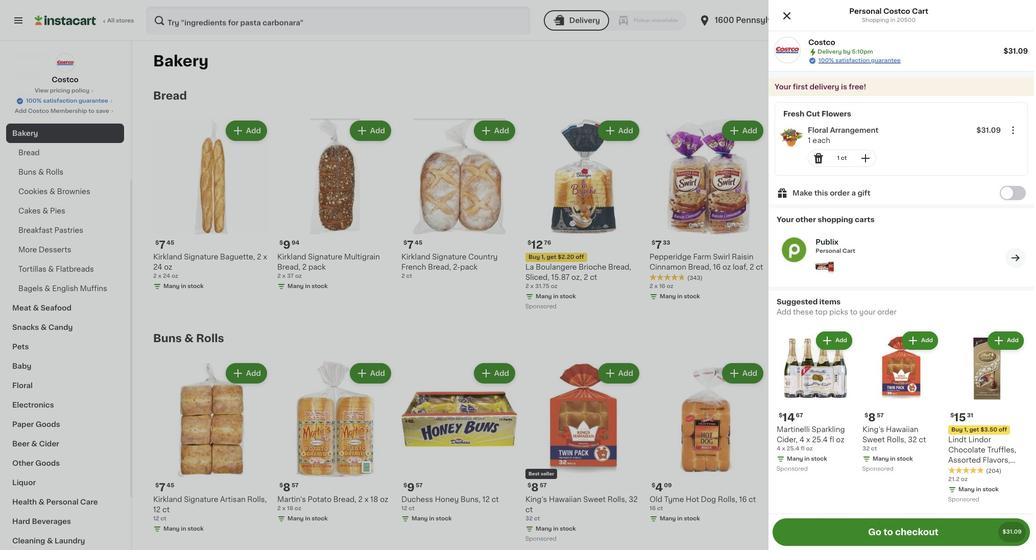 Task type: locate. For each thing, give the bounding box(es) containing it.
2 inside pepperidge farm swirl raisin cinnamon bread, 16 oz loaf, 2 ct
[[750, 264, 754, 271]]

1 horizontal spatial 1
[[837, 155, 840, 161]]

kirkland inside kirkland signature artisan rolls, 12 ct 12 ct
[[153, 496, 182, 503]]

instacart logo image
[[35, 14, 96, 27]]

1 left each
[[808, 137, 811, 144]]

1 vertical spatial king's hawaiian sweet rolls, 32 ct 32 ct
[[525, 496, 638, 521]]

45 up kirkland signature artisan rolls, 12 ct 12 ct
[[166, 483, 174, 488]]

delivery
[[810, 83, 839, 90]]

old tyme hot dog rolls, 16 ct 16 ct
[[650, 496, 756, 511]]

satisfaction inside the 100% satisfaction guarantee "link"
[[835, 58, 870, 63]]

1 vertical spatial 21.2
[[948, 476, 960, 482]]

signature for artisan
[[184, 496, 218, 503]]

pastries
[[54, 227, 83, 234]]

off right the $2.20
[[576, 254, 584, 260]]

0 horizontal spatial hawaiian
[[549, 496, 581, 503]]

signature left baguette,
[[184, 253, 218, 260]]

buns, right honey
[[461, 496, 481, 503]]

2 horizontal spatial 8
[[868, 412, 876, 423]]

45 up 'kirkland signature baguette, 2 x 24 oz 2 x 24 oz'
[[166, 240, 174, 246]]

product group
[[153, 118, 269, 293], [277, 118, 393, 293], [401, 118, 517, 280], [525, 118, 641, 312], [650, 118, 766, 303], [774, 118, 890, 303], [898, 118, 1014, 293], [777, 329, 854, 474], [863, 329, 940, 474], [948, 329, 1026, 505], [153, 361, 269, 535], [277, 361, 393, 525], [401, 361, 517, 525], [525, 361, 641, 544], [650, 361, 766, 525], [774, 361, 890, 535], [898, 361, 1014, 535]]

100% down publix at the right
[[824, 253, 843, 260]]

pets
[[12, 343, 29, 350]]

1 horizontal spatial king's hawaiian sweet rolls, 32 ct 32 ct
[[863, 426, 926, 451]]

floral down baby
[[12, 382, 33, 389]]

signature inside kirkland signature country french bread, 2-pack 2 ct
[[432, 253, 466, 260]]

1 horizontal spatial 4
[[777, 446, 781, 451]]

shopping
[[818, 216, 853, 223]]

get up boulangere on the right top of the page
[[547, 254, 556, 260]]

2 potato from the left
[[928, 496, 952, 503]]

add button for martin's potato bread, 2 x 18 oz
[[351, 364, 390, 383]]

your left first
[[775, 83, 791, 90]]

buns, inside duchess honey buns, 12 ct 12 ct
[[461, 496, 481, 503]]

add button for kirkland signature multigrain bread, 2 pack
[[351, 122, 390, 140]]

5:10pm up the 100% satisfaction guarantee "link" on the top of page
[[852, 49, 873, 55]]

1 vertical spatial delivery by 5:10pm
[[818, 49, 873, 55]]

$ inside the $ 12 76
[[528, 240, 531, 246]]

potato inside martin's potato bread rolls, 16 ct 16 ct
[[928, 496, 952, 503]]

0 horizontal spatial martin's
[[277, 496, 306, 503]]

costco up '20500' on the top right
[[883, 8, 910, 15]]

0 vertical spatial your
[[775, 83, 791, 90]]

0 horizontal spatial guarantee
[[79, 98, 108, 104]]

kirkland
[[153, 253, 182, 260], [277, 253, 306, 260], [401, 253, 430, 260], [153, 496, 182, 503]]

this
[[814, 189, 828, 197]]

0 vertical spatial view more link
[[968, 91, 1014, 101]]

kirkland inside kirkland signature country french bread, 2-pack 2 ct
[[401, 253, 430, 260]]

0 horizontal spatial delivery
[[569, 17, 600, 24]]

0 vertical spatial 100%
[[819, 58, 834, 63]]

0 horizontal spatial by
[[843, 49, 851, 55]]

satisfaction up free!
[[835, 58, 870, 63]]

loaf,
[[733, 264, 748, 271]]

signature left multigrain
[[308, 253, 342, 260]]

1 horizontal spatial bread
[[153, 90, 187, 101]]

9 for duchess honey buns, 12 ct
[[407, 482, 415, 493]]

1600 pennsylvania avenue northwest
[[715, 16, 863, 24]]

membership
[[50, 108, 87, 114]]

order right your
[[877, 308, 897, 316]]

meat & seafood
[[12, 304, 72, 312]]

buy for 12
[[529, 254, 540, 260]]

bread link
[[153, 90, 187, 102], [6, 143, 124, 162]]

cart down shopping
[[842, 248, 855, 254]]

1 vertical spatial buns & rolls link
[[153, 332, 224, 345]]

goods for other goods
[[35, 460, 60, 467]]

0 horizontal spatial 100% satisfaction guarantee
[[26, 98, 108, 104]]

floral link
[[6, 376, 124, 395]]

7 for kirkland signature country french bread, 2-pack
[[407, 240, 414, 250]]

more
[[987, 92, 1007, 100], [18, 246, 37, 253], [987, 335, 1007, 342]]

buy for 15
[[951, 427, 963, 433]]

36
[[774, 506, 783, 513], [786, 516, 794, 521]]

& for the tortillas & flatbreads "link"
[[48, 266, 54, 273]]

martin's potato bread rolls, 16 ct 16 ct
[[898, 496, 1006, 521]]

tyme inside 'old tyme hot dog rolls, 16 ct 16 ct'
[[664, 496, 684, 503]]

1 vertical spatial 100%
[[26, 98, 42, 104]]

7 for pepperidge farm swirl raisin cinnamon bread, 16 oz loaf, 2 ct
[[655, 240, 662, 250]]

$ 7 45 up 'kirkland signature baguette, 2 x 24 oz 2 x 24 oz'
[[155, 240, 174, 250]]

by up the 100% satisfaction guarantee "link" on the top of page
[[843, 49, 851, 55]]

hard beverages
[[12, 518, 71, 525]]

make
[[793, 189, 813, 197]]

$ 7 45 up kirkland signature artisan rolls, 12 ct 12 ct
[[155, 482, 174, 493]]

0 vertical spatial buns & rolls link
[[6, 162, 124, 182]]

kirkland inside kirkland signature multigrain bread, 2 pack 2 x 37 oz
[[277, 253, 306, 260]]

costco
[[883, 8, 910, 15], [808, 39, 835, 46], [52, 76, 79, 83], [28, 108, 49, 114]]

1 vertical spatial 100% satisfaction guarantee
[[26, 98, 108, 104]]

to left save
[[88, 108, 94, 114]]

1 vertical spatial $31.09
[[977, 127, 1001, 134]]

0 horizontal spatial personal
[[46, 498, 78, 506]]

suggested items add these top picks to your order
[[777, 298, 897, 316]]

satisfaction down pricing
[[43, 98, 77, 104]]

0 horizontal spatial king's
[[525, 496, 547, 503]]

get
[[547, 254, 556, 260], [970, 427, 979, 433]]

remove floral arrangement image
[[812, 152, 825, 164]]

14
[[783, 412, 795, 423]]

1 horizontal spatial delivery by 5:10pm
[[892, 16, 968, 24]]

costco logo image
[[55, 53, 75, 73]]

0 vertical spatial 1
[[808, 137, 811, 144]]

in inside personal costco cart shopping in 20500
[[890, 17, 895, 23]]

1 horizontal spatial $ 8 57
[[528, 482, 547, 493]]

0 horizontal spatial sweet
[[583, 496, 606, 503]]

fl down martinelli
[[801, 446, 805, 451]]

0 horizontal spatial 1
[[808, 137, 811, 144]]

pack
[[308, 264, 326, 271], [460, 264, 478, 271]]

cart inside personal costco cart shopping in 20500
[[912, 8, 928, 15]]

1
[[808, 137, 811, 144], [837, 155, 840, 161]]

0 vertical spatial 1,
[[541, 254, 545, 260]]

cart inside publix personal cart
[[842, 248, 855, 254]]

4 down martinelli
[[800, 436, 804, 443]]

buy up lindt
[[951, 427, 963, 433]]

1 horizontal spatial satisfaction
[[835, 58, 870, 63]]

1 vertical spatial fl
[[801, 446, 805, 451]]

items
[[819, 298, 841, 305]]

guarantee down shopping
[[871, 58, 901, 63]]

x
[[263, 253, 267, 260], [996, 253, 1000, 260], [830, 264, 834, 271], [158, 273, 161, 279], [282, 273, 286, 279], [530, 283, 534, 289], [654, 283, 658, 289], [806, 436, 810, 443], [782, 446, 785, 451], [364, 496, 369, 503], [884, 496, 888, 503], [282, 506, 286, 511], [781, 516, 785, 521]]

costco down frozen
[[28, 108, 49, 114]]

desserts
[[39, 246, 71, 253]]

8 for 14
[[868, 412, 876, 423]]

bread, inside pepperidge farm swirl raisin cinnamon bread, 16 oz loaf, 2 ct
[[688, 264, 711, 271]]

0 vertical spatial personal
[[849, 8, 882, 15]]

order left a
[[830, 189, 850, 197]]

cart up '20500' on the top right
[[912, 8, 928, 15]]

hard beverages link
[[6, 512, 124, 531]]

bread, inside nature's own 100% whole wheat bread, 2 x 20 oz (211) 20 oz
[[799, 264, 822, 271]]

25.4 down the "cider,"
[[787, 446, 799, 451]]

to inside "suggested items add these top picks to your order"
[[850, 308, 858, 316]]

add inside "suggested items add these top picks to your order"
[[777, 308, 791, 316]]

king's down best
[[525, 496, 547, 503]]

beverages
[[12, 52, 51, 59], [32, 518, 71, 525]]

old inside old tyme hamburger buns, 16 x 36 oz 16 x 36 oz
[[774, 496, 786, 503]]

None field
[[1005, 122, 1021, 138]]

2 view more from the top
[[968, 335, 1007, 342]]

0 vertical spatial 25.4
[[812, 436, 828, 443]]

tyme left hamburger
[[788, 496, 808, 503]]

0 horizontal spatial 36
[[774, 506, 783, 513]]

cookies
[[18, 188, 48, 195]]

personal inside personal costco cart shopping in 20500
[[849, 8, 882, 15]]

1 vertical spatial 20
[[836, 264, 845, 271]]

100%
[[819, 58, 834, 63], [26, 98, 42, 104], [824, 253, 843, 260]]

product group containing 15
[[948, 329, 1026, 505]]

1 view more link from the top
[[968, 91, 1014, 101]]

45
[[166, 240, 174, 246], [415, 240, 422, 246], [166, 483, 174, 488]]

signature left artisan
[[184, 496, 218, 503]]

1 vertical spatial 1,
[[964, 427, 968, 433]]

ct inside la boulangere brioche bread, sliced, 15.87 oz, 2 ct 2 x 31.75 oz
[[590, 274, 597, 281]]

100% inside 100% satisfaction guarantee button
[[26, 98, 42, 104]]

fresh
[[783, 110, 804, 117]]

carts
[[855, 216, 875, 223]]

0 horizontal spatial off
[[576, 254, 584, 260]]

(204)
[[986, 468, 1002, 474]]

1 goods from the top
[[36, 421, 60, 428]]

0 horizontal spatial 9
[[283, 240, 291, 250]]

farm
[[693, 253, 711, 260]]

martin's potato bread, 2 x 18 oz 2 x 18 oz
[[277, 496, 388, 511]]

1 pack from the left
[[308, 264, 326, 271]]

21.2 down the assorted
[[948, 476, 960, 482]]

costco image
[[775, 37, 800, 63]]

1, down the $ 12 76
[[541, 254, 545, 260]]

bread link for 7's view more link
[[153, 90, 187, 102]]

flatbreads
[[56, 266, 94, 273]]

1 vertical spatial order
[[877, 308, 897, 316]]

none field inside product group
[[1005, 122, 1021, 138]]

1 view more from the top
[[968, 92, 1007, 100]]

7 for kirkland signature baguette, 2 x 24 oz
[[159, 240, 165, 250]]

pennsylvania
[[736, 16, 788, 24]]

go to cart element
[[1006, 247, 1026, 268]]

each
[[813, 137, 830, 144]]

2 old from the left
[[774, 496, 786, 503]]

33
[[663, 240, 670, 246]]

8 for 7
[[283, 482, 291, 493]]

0 horizontal spatial 18
[[287, 506, 293, 511]]

view for 7
[[968, 92, 986, 100]]

& for bagels & english muffins link
[[45, 285, 50, 292]]

goods up cider
[[36, 421, 60, 428]]

$ 7 33
[[652, 240, 670, 250]]

item carousel region for buns & rolls
[[153, 357, 1028, 548]]

pantry link
[[6, 65, 124, 85]]

0 horizontal spatial 1,
[[541, 254, 545, 260]]

21.2 up 21.2 oz
[[948, 467, 962, 474]]

by
[[927, 16, 937, 24], [843, 49, 851, 55]]

& for cleaning & laundry link
[[47, 537, 53, 544]]

rolls
[[46, 169, 63, 176], [196, 333, 224, 344]]

product group containing 4
[[650, 361, 766, 525]]

100% up "delivery"
[[819, 58, 834, 63]]

old left hamburger
[[774, 496, 786, 503]]

english
[[52, 285, 78, 292]]

1, down $ 15 31
[[964, 427, 968, 433]]

0 vertical spatial get
[[547, 254, 556, 260]]

4
[[800, 436, 804, 443], [777, 446, 781, 451], [655, 482, 663, 493]]

rolls, inside kirkland signature artisan rolls, 12 ct 12 ct
[[247, 496, 267, 503]]

view
[[35, 88, 49, 93], [968, 92, 986, 100], [968, 335, 986, 342]]

0 horizontal spatial buns
[[18, 169, 36, 176]]

view for 9
[[968, 335, 986, 342]]

your for your other shopping carts
[[777, 216, 794, 223]]

household link
[[6, 104, 124, 124]]

all stores
[[107, 18, 134, 23]]

oz inside pepperidge farm swirl raisin cinnamon bread, 16 oz loaf, 2 ct
[[723, 264, 731, 271]]

get up lindor
[[970, 427, 979, 433]]

floral inside floral arrangement 1 each
[[808, 127, 828, 134]]

1 vertical spatial view more
[[968, 335, 1007, 342]]

to right go
[[884, 528, 893, 536]]

fl down sparkling
[[830, 436, 834, 443]]

pantry
[[12, 71, 37, 79]]

produce
[[12, 33, 43, 40]]

duchess honey buns, 12 ct 12 ct
[[401, 496, 499, 511]]

0 vertical spatial 5:10pm
[[939, 16, 968, 24]]

your for your first delivery is free!
[[775, 83, 791, 90]]

floral arrangement image
[[779, 125, 804, 150]]

old inside 'old tyme hot dog rolls, 16 ct 16 ct'
[[650, 496, 662, 503]]

costco link
[[52, 53, 79, 85]]

0 vertical spatial sweet
[[863, 436, 885, 443]]

oz inside sara lee artesano bread, 2 x 20 oz
[[898, 264, 906, 271]]

7 for kirkland signature artisan rolls, 12 ct
[[159, 482, 165, 493]]

buy
[[529, 254, 540, 260], [951, 427, 963, 433]]

94
[[292, 240, 299, 246]]

item carousel region
[[153, 114, 1028, 316], [153, 357, 1028, 548]]

northwest
[[822, 16, 863, 24]]

None search field
[[146, 6, 530, 35]]

0 vertical spatial fl
[[830, 436, 834, 443]]

tyme inside old tyme hamburger buns, 16 x 36 oz 16 x 36 oz
[[788, 496, 808, 503]]

old
[[650, 496, 662, 503], [774, 496, 786, 503]]

product group containing 12
[[525, 118, 641, 312]]

bread, inside kirkland signature country french bread, 2-pack 2 ct
[[428, 264, 451, 271]]

pepperidge
[[650, 253, 691, 260]]

view more for 7
[[968, 92, 1007, 100]]

add button for kirkland signature artisan rolls, 12 ct
[[227, 364, 266, 383]]

1 horizontal spatial guarantee
[[871, 58, 901, 63]]

kirkland for 24
[[153, 253, 182, 260]]

truffles,
[[987, 446, 1016, 453]]

product group
[[775, 121, 1027, 171]]

$ 8 57 for 7
[[279, 482, 299, 493]]

4 left 09
[[655, 482, 663, 493]]

personal
[[849, 8, 882, 15], [816, 248, 841, 254], [46, 498, 78, 506]]

0 vertical spatial guarantee
[[871, 58, 901, 63]]

flavors,
[[983, 457, 1010, 464]]

buns, inside old tyme hamburger buns, 16 x 36 oz 16 x 36 oz
[[852, 496, 872, 503]]

buy up la
[[529, 254, 540, 260]]

a
[[852, 189, 856, 197]]

0 horizontal spatial pack
[[308, 264, 326, 271]]

personal down liquor link
[[46, 498, 78, 506]]

costco down avenue
[[808, 39, 835, 46]]

1 vertical spatial buy
[[951, 427, 963, 433]]

2 item carousel region from the top
[[153, 357, 1028, 548]]

delivery
[[892, 16, 925, 24], [569, 17, 600, 24], [818, 49, 842, 55]]

kirkland inside 'kirkland signature baguette, 2 x 24 oz 2 x 24 oz'
[[153, 253, 182, 260]]

1 vertical spatial 9
[[407, 482, 415, 493]]

2 pack from the left
[[460, 264, 478, 271]]

1 old from the left
[[650, 496, 662, 503]]

1 vertical spatial personal
[[816, 248, 841, 254]]

0 horizontal spatial order
[[830, 189, 850, 197]]

$ 15 31
[[950, 412, 973, 423]]

1 vertical spatial floral
[[12, 382, 33, 389]]

floral arrangement 1 each
[[808, 127, 879, 144]]

martin's inside martin's potato bread rolls, 16 ct 16 ct
[[898, 496, 926, 503]]

add costco membership to save
[[15, 108, 109, 114]]

signature
[[184, 253, 218, 260], [308, 253, 342, 260], [432, 253, 466, 260], [184, 496, 218, 503]]

satisfaction
[[835, 58, 870, 63], [43, 98, 77, 104]]

sponsored badge image
[[525, 304, 556, 309], [777, 466, 808, 472], [863, 466, 893, 472], [948, 497, 979, 503], [525, 536, 556, 542]]

0 horizontal spatial old
[[650, 496, 662, 503]]

signature up 2-
[[432, 253, 466, 260]]

get for 12
[[547, 254, 556, 260]]

old for 16
[[650, 496, 662, 503]]

by right '20500' on the top right
[[927, 16, 937, 24]]

signature inside 'kirkland signature baguette, 2 x 24 oz 2 x 24 oz'
[[184, 253, 218, 260]]

0 vertical spatial beverages
[[12, 52, 51, 59]]

0 vertical spatial cart
[[912, 8, 928, 15]]

0 vertical spatial view more
[[968, 92, 1007, 100]]

2 buns, from the left
[[852, 496, 872, 503]]

1 horizontal spatial cart
[[912, 8, 928, 15]]

1 right remove floral arrangement image
[[837, 155, 840, 161]]

sponsored badge image for product group containing 12
[[525, 304, 556, 309]]

5:10pm right '20500' on the top right
[[939, 16, 968, 24]]

100% satisfaction guarantee up free!
[[819, 58, 901, 63]]

ct inside kirkland signature country french bread, 2-pack 2 ct
[[406, 273, 412, 279]]

off right $3.50
[[999, 427, 1007, 433]]

2 vertical spatial 100%
[[824, 253, 843, 260]]

to inside 'link'
[[88, 108, 94, 114]]

& for health & personal care "link"
[[38, 498, 44, 506]]

& for cookies & brownies "link"
[[50, 188, 55, 195]]

$ 12 76
[[528, 240, 551, 250]]

add button
[[227, 122, 266, 140], [351, 122, 390, 140], [475, 122, 514, 140], [599, 122, 638, 140], [723, 122, 762, 140], [847, 122, 887, 140], [971, 122, 1011, 140], [816, 331, 852, 350], [902, 331, 938, 350], [988, 331, 1024, 350], [227, 364, 266, 383], [351, 364, 390, 383], [475, 364, 514, 383], [599, 364, 638, 383], [723, 364, 762, 383], [847, 364, 887, 383], [971, 364, 1011, 383]]

costco inside personal costco cart shopping in 20500
[[883, 8, 910, 15]]

0 horizontal spatial 24
[[153, 264, 162, 271]]

& for the beer & cider link
[[31, 440, 37, 447]]

1 vertical spatial rolls
[[196, 333, 224, 344]]

1 21.2 from the top
[[948, 467, 962, 474]]

2
[[257, 253, 261, 260], [990, 253, 994, 260], [302, 264, 307, 271], [750, 264, 754, 271], [824, 264, 828, 271], [153, 273, 157, 279], [277, 273, 281, 279], [401, 273, 405, 279], [584, 274, 588, 281], [525, 283, 529, 289], [650, 283, 653, 289], [358, 496, 363, 503], [277, 506, 281, 511]]

view more link for 7
[[968, 91, 1014, 101]]

1 buns, from the left
[[461, 496, 481, 503]]

2 vertical spatial more
[[987, 335, 1007, 342]]

2 vertical spatial 4
[[655, 482, 663, 493]]

2 inside sara lee artesano bread, 2 x 20 oz
[[990, 253, 994, 260]]

1 horizontal spatial martin's
[[898, 496, 926, 503]]

★★★★★
[[650, 274, 685, 281], [650, 274, 685, 281], [948, 467, 984, 474], [948, 467, 984, 474]]

1 item carousel region from the top
[[153, 114, 1028, 316]]

1 horizontal spatial off
[[999, 427, 1007, 433]]

bread, inside martin's potato bread, 2 x 18 oz 2 x 18 oz
[[333, 496, 356, 503]]

0 horizontal spatial 20
[[774, 283, 781, 289]]

1 horizontal spatial tyme
[[788, 496, 808, 503]]

1 horizontal spatial pack
[[460, 264, 478, 271]]

9 left 94
[[283, 240, 291, 250]]

1 martin's from the left
[[277, 496, 306, 503]]

0 horizontal spatial bakery
[[12, 130, 38, 137]]

potato inside martin's potato bread, 2 x 18 oz 2 x 18 oz
[[308, 496, 332, 503]]

oz inside lindt lindor chocolate truffles, assorted flavors, 21.2 oz
[[964, 467, 972, 474]]

martin's inside martin's potato bread, 2 x 18 oz 2 x 18 oz
[[277, 496, 306, 503]]

15
[[954, 412, 966, 423]]

0 horizontal spatial floral
[[12, 382, 33, 389]]

king's right sparkling
[[863, 426, 884, 433]]

sponsored badge image for product group containing 14
[[777, 466, 808, 472]]

tortillas
[[18, 266, 46, 273]]

best
[[529, 471, 540, 476]]

stock
[[188, 283, 204, 289], [312, 283, 328, 289], [932, 283, 948, 289], [560, 294, 576, 299], [684, 294, 700, 299], [808, 294, 824, 299], [811, 456, 827, 462], [897, 456, 913, 462], [983, 487, 999, 492], [312, 516, 328, 521], [436, 516, 452, 521], [684, 516, 700, 521], [188, 526, 204, 532], [560, 526, 576, 532], [932, 526, 948, 532]]

floral for floral
[[12, 382, 33, 389]]

cinnamon
[[650, 264, 686, 271]]

sara
[[898, 253, 914, 260]]

1 vertical spatial view more link
[[968, 333, 1014, 344]]

kirkland for ct
[[153, 496, 182, 503]]

100% inside nature's own 100% whole wheat bread, 2 x 20 oz (211) 20 oz
[[824, 253, 843, 260]]

add button for 16 x 36 oz
[[847, 364, 887, 383]]

king's hawaiian sweet rolls, 32 ct 32 ct inside item carousel region
[[525, 496, 638, 521]]

0 vertical spatial order
[[830, 189, 850, 197]]

0 vertical spatial satisfaction
[[835, 58, 870, 63]]

1 horizontal spatial 36
[[786, 516, 794, 521]]

by inside delivery by 5:10pm link
[[927, 16, 937, 24]]

personal down publix at the right
[[816, 248, 841, 254]]

personal up shopping
[[849, 8, 882, 15]]

goods for paper goods
[[36, 421, 60, 428]]

cart for costco
[[912, 8, 928, 15]]

potato for bread,
[[308, 496, 332, 503]]

goods down cider
[[35, 460, 60, 467]]

100% satisfaction guarantee down view pricing policy 'link'
[[26, 98, 108, 104]]

your left 'other'
[[777, 216, 794, 223]]

beverages up cleaning & laundry
[[32, 518, 71, 525]]

old down $ 4 09
[[650, 496, 662, 503]]

25.4 down sparkling
[[812, 436, 828, 443]]

x inside kirkland signature multigrain bread, 2 pack 2 x 37 oz
[[282, 273, 286, 279]]

produce link
[[6, 27, 124, 46]]

1 horizontal spatial buns,
[[852, 496, 872, 503]]

ct inside pepperidge farm swirl raisin cinnamon bread, 16 oz loaf, 2 ct
[[756, 264, 763, 271]]

2 view more link from the top
[[968, 333, 1014, 344]]

sponsored badge image for product group containing 15
[[948, 497, 979, 503]]

to left your
[[850, 308, 858, 316]]

signature inside kirkland signature multigrain bread, 2 pack 2 x 37 oz
[[308, 253, 342, 260]]

cleaning & laundry link
[[6, 531, 124, 550]]

signature inside kirkland signature artisan rolls, 12 ct 12 ct
[[184, 496, 218, 503]]

beverages down produce
[[12, 52, 51, 59]]

2 vertical spatial personal
[[46, 498, 78, 506]]

$ 8 57
[[865, 412, 884, 423], [279, 482, 299, 493], [528, 482, 547, 493]]

tyme down 09
[[664, 496, 684, 503]]

bakery link
[[6, 124, 124, 143]]

0 vertical spatial buns
[[18, 169, 36, 176]]

1 tyme from the left
[[664, 496, 684, 503]]

2 vertical spatial to
[[884, 528, 893, 536]]

signature for country
[[432, 253, 466, 260]]

2 martin's from the left
[[898, 496, 926, 503]]

bread, inside la boulangere brioche bread, sliced, 15.87 oz, 2 ct 2 x 31.75 oz
[[608, 264, 631, 271]]

2 tyme from the left
[[788, 496, 808, 503]]

guarantee up save
[[79, 98, 108, 104]]

9
[[283, 240, 291, 250], [407, 482, 415, 493]]

1 vertical spatial more
[[18, 246, 37, 253]]

buns, right hamburger
[[852, 496, 872, 503]]

1 potato from the left
[[308, 496, 332, 503]]

1, inside item carousel region
[[541, 254, 545, 260]]

tyme for hamburger
[[788, 496, 808, 503]]

0 vertical spatial 9
[[283, 240, 291, 250]]

4 down the "cider,"
[[777, 446, 781, 451]]

9 up duchess
[[407, 482, 415, 493]]

$8.57 element
[[898, 481, 1014, 494]]

breakfast
[[18, 227, 53, 234]]

floral up each
[[808, 127, 828, 134]]

$ inside $ 9 57
[[403, 483, 407, 488]]

kirkland signature artisan rolls, 12 ct 12 ct
[[153, 496, 267, 521]]

100% up the household
[[26, 98, 42, 104]]

pies
[[50, 207, 65, 214]]

bread link for the leftmost buns & rolls link
[[6, 143, 124, 162]]

2 goods from the top
[[35, 460, 60, 467]]



Task type: vqa. For each thing, say whether or not it's contained in the screenshot.
min associated with Honey-Paprika- Glazed Steak & Onions
no



Task type: describe. For each thing, give the bounding box(es) containing it.
view pricing policy
[[35, 88, 89, 93]]

beer & cider link
[[6, 434, 124, 453]]

2 vertical spatial 20
[[774, 283, 781, 289]]

$6.71 element
[[898, 238, 1014, 252]]

0 vertical spatial 4
[[800, 436, 804, 443]]

product group containing 6
[[774, 118, 890, 303]]

dog
[[701, 496, 716, 503]]

1 horizontal spatial buns
[[153, 333, 182, 344]]

publix personal cart
[[816, 238, 855, 254]]

pets link
[[6, 337, 124, 356]]

0 vertical spatial buns & rolls
[[18, 169, 63, 176]]

1 horizontal spatial buns & rolls link
[[153, 332, 224, 345]]

1 horizontal spatial 18
[[370, 496, 378, 503]]

french
[[401, 264, 426, 271]]

picks
[[829, 308, 848, 316]]

0 horizontal spatial delivery by 5:10pm
[[818, 49, 873, 55]]

more for 7
[[987, 92, 1007, 100]]

delivery inside 'button'
[[569, 17, 600, 24]]

boulangere
[[536, 264, 577, 271]]

nature's
[[774, 253, 804, 260]]

add button for kirkland signature country french bread, 2-pack
[[475, 122, 514, 140]]

1 vertical spatial 25.4
[[787, 446, 799, 451]]

bread inside martin's potato bread rolls, 16 ct 16 ct
[[954, 496, 975, 503]]

increment quantity of floral arrangement image
[[859, 152, 872, 164]]

1 vertical spatial king's
[[525, 496, 547, 503]]

free!
[[849, 83, 866, 90]]

1600 pennsylvania avenue northwest button
[[698, 6, 863, 35]]

potato for bread
[[928, 496, 952, 503]]

$ inside $ 4 09
[[652, 483, 655, 488]]

0 horizontal spatial buns & rolls link
[[6, 162, 124, 182]]

$ inside $ 15 31
[[950, 413, 954, 418]]

buy 1, get $3.50 off
[[951, 427, 1007, 433]]

frozen link
[[6, 85, 124, 104]]

cookies & brownies link
[[6, 182, 124, 201]]

57 inside $ 9 57
[[416, 483, 423, 488]]

bread, inside kirkland signature multigrain bread, 2 pack 2 x 37 oz
[[277, 264, 300, 271]]

1, for 12
[[541, 254, 545, 260]]

2 inside nature's own 100% whole wheat bread, 2 x 20 oz (211) 20 oz
[[824, 264, 828, 271]]

add inside 'link'
[[15, 108, 27, 114]]

bread, inside sara lee artesano bread, 2 x 20 oz
[[965, 253, 988, 260]]

cider
[[39, 440, 59, 447]]

duchess
[[401, 496, 433, 503]]

tyme for hot
[[664, 496, 684, 503]]

add button for nature's own 100% whole wheat bread, 2 x 20 oz
[[847, 122, 887, 140]]

bagels & english muffins
[[18, 285, 107, 292]]

add costco membership to save link
[[15, 107, 115, 115]]

& for the cakes & pies link
[[43, 207, 48, 214]]

45 for buns & rolls
[[166, 483, 174, 488]]

view inside 'link'
[[35, 88, 49, 93]]

tortillas & flatbreads link
[[6, 259, 124, 279]]

31
[[967, 413, 973, 418]]

1 vertical spatial 5:10pm
[[852, 49, 873, 55]]

100% satisfaction guarantee link
[[819, 57, 901, 65]]

0 vertical spatial $31.09
[[1004, 47, 1028, 55]]

la boulangere brioche bread, sliced, 15.87 oz, 2 ct 2 x 31.75 oz
[[525, 264, 631, 289]]

rolls, inside 'old tyme hot dog rolls, 16 ct 16 ct'
[[718, 496, 737, 503]]

more desserts
[[18, 246, 71, 253]]

off for 12
[[576, 254, 584, 260]]

2 inside kirkland signature country french bread, 2-pack 2 ct
[[401, 273, 405, 279]]

pricing
[[50, 88, 70, 93]]

1 vertical spatial 36
[[786, 516, 794, 521]]

health
[[12, 498, 37, 506]]

make this order a gift
[[793, 189, 870, 197]]

& for meat & seafood link
[[33, 304, 39, 312]]

100% inside "link"
[[819, 58, 834, 63]]

floral arrangement button
[[808, 125, 968, 135]]

1 horizontal spatial 100% satisfaction guarantee
[[819, 58, 901, 63]]

9 for kirkland signature multigrain bread, 2 pack
[[283, 240, 291, 250]]

beer
[[12, 440, 30, 447]]

0 vertical spatial 24
[[153, 264, 162, 271]]

1 ct
[[837, 155, 847, 161]]

martin's for martin's potato bread rolls, 16 ct
[[898, 496, 926, 503]]

$3.50
[[981, 427, 997, 433]]

flowers
[[822, 110, 851, 117]]

$ inside the $ 6 83
[[776, 240, 779, 246]]

arrangement
[[830, 127, 879, 134]]

satisfaction inside 100% satisfaction guarantee button
[[43, 98, 77, 104]]

1, for 15
[[964, 427, 968, 433]]

all
[[107, 18, 115, 23]]

0 vertical spatial hawaiian
[[886, 426, 919, 433]]

x inside sara lee artesano bread, 2 x 20 oz
[[996, 253, 1000, 260]]

item carousel region for bread
[[153, 114, 1028, 316]]

more desserts link
[[6, 240, 124, 259]]

personal inside publix personal cart
[[816, 248, 841, 254]]

1 horizontal spatial 25.4
[[812, 436, 828, 443]]

1 horizontal spatial buns & rolls
[[153, 333, 224, 344]]

45 for bread
[[166, 240, 174, 246]]

shopping
[[862, 17, 889, 23]]

pack inside kirkland signature multigrain bread, 2 pack 2 x 37 oz
[[308, 264, 326, 271]]

1 horizontal spatial bakery
[[153, 54, 208, 68]]

$ inside $ 7 33
[[652, 240, 655, 246]]

service type group
[[544, 10, 686, 31]]

1 vertical spatial hawaiian
[[549, 496, 581, 503]]

avenue
[[790, 16, 820, 24]]

publix
[[816, 238, 839, 246]]

add button for sara lee artesano bread, 2 x 20 oz
[[971, 122, 1011, 140]]

wheat
[[774, 264, 797, 271]]

add button for martin's potato bread rolls, 16 ct
[[971, 364, 1011, 383]]

$ 7 45 up 'french'
[[403, 240, 422, 250]]

view more link for 4
[[968, 333, 1014, 344]]

oz inside la boulangere brioche bread, sliced, 15.87 oz, 2 ct 2 x 31.75 oz
[[551, 283, 558, 289]]

0 horizontal spatial rolls
[[46, 169, 63, 176]]

1 vertical spatial by
[[843, 49, 851, 55]]

honey
[[435, 496, 459, 503]]

rolls, inside martin's potato bread rolls, 16 ct 16 ct
[[977, 496, 996, 503]]

order inside "suggested items add these top picks to your order"
[[877, 308, 897, 316]]

seafood
[[41, 304, 72, 312]]

pack inside kirkland signature country french bread, 2-pack 2 ct
[[460, 264, 478, 271]]

45 up 'french'
[[415, 240, 422, 246]]

la
[[525, 264, 534, 271]]

$ inside $ 9 94
[[279, 240, 283, 246]]

(211)
[[811, 275, 824, 281]]

1 horizontal spatial fl
[[830, 436, 834, 443]]

0 vertical spatial delivery by 5:10pm
[[892, 16, 968, 24]]

own
[[806, 253, 822, 260]]

20 inside sara lee artesano bread, 2 x 20 oz
[[1002, 253, 1011, 260]]

these
[[793, 308, 814, 316]]

old tyme hamburger buns, 16 x 36 oz 16 x 36 oz
[[774, 496, 888, 521]]

6
[[779, 240, 787, 250]]

hamburger
[[810, 496, 851, 503]]

1 vertical spatial 24
[[163, 273, 170, 279]]

$ 14 67
[[779, 412, 803, 423]]

21.2 inside lindt lindor chocolate truffles, assorted flavors, 21.2 oz
[[948, 467, 962, 474]]

add button for duchess honey buns, 12 ct
[[475, 364, 514, 383]]

ct inside product group
[[841, 155, 847, 161]]

cakes
[[18, 207, 41, 214]]

breakfast pastries
[[18, 227, 83, 234]]

x inside la boulangere brioche bread, sliced, 15.87 oz, 2 ct 2 x 31.75 oz
[[530, 283, 534, 289]]

candy
[[48, 324, 73, 331]]

0 vertical spatial king's
[[863, 426, 884, 433]]

pepperidge farm swirl raisin cinnamon bread, 16 oz loaf, 2 ct
[[650, 253, 763, 271]]

off for 15
[[999, 427, 1007, 433]]

1 vertical spatial 1
[[837, 155, 840, 161]]

sliced,
[[525, 274, 550, 281]]

16 inside pepperidge farm swirl raisin cinnamon bread, 16 oz loaf, 2 ct
[[713, 264, 721, 271]]

kirkland for 2-
[[401, 253, 430, 260]]

personal inside health & personal care "link"
[[46, 498, 78, 506]]

costco up view pricing policy 'link'
[[52, 76, 79, 83]]

go to cart image
[[1010, 252, 1022, 264]]

lindt
[[948, 436, 967, 443]]

signature for baguette,
[[184, 253, 218, 260]]

2 21.2 from the top
[[948, 476, 960, 482]]

1 horizontal spatial 8
[[531, 482, 539, 493]]

first
[[793, 83, 808, 90]]

health & personal care
[[12, 498, 98, 506]]

1 vertical spatial beverages
[[32, 518, 71, 525]]

$ 7 45 for buns & rolls
[[155, 482, 174, 493]]

your
[[859, 308, 876, 316]]

snacks & candy
[[12, 324, 73, 331]]

top
[[815, 308, 828, 316]]

add button for old tyme hot dog rolls, 16 ct
[[723, 364, 762, 383]]

0 vertical spatial king's hawaiian sweet rolls, 32 ct 32 ct
[[863, 426, 926, 451]]

guarantee inside button
[[79, 98, 108, 104]]

add button for pepperidge farm swirl raisin cinnamon bread, 16 oz loaf, 2 ct
[[723, 122, 762, 140]]

meat
[[12, 304, 31, 312]]

brioche
[[579, 264, 606, 271]]

0 vertical spatial bread
[[153, 90, 187, 101]]

0 horizontal spatial fl
[[801, 446, 805, 451]]

21.2 oz
[[948, 476, 968, 482]]

cut
[[806, 110, 820, 117]]

cleaning
[[12, 537, 45, 544]]

add button for kirkland signature baguette, 2 x 24 oz
[[227, 122, 266, 140]]

2 horizontal spatial to
[[884, 528, 893, 536]]

$ 8 57 for 14
[[865, 412, 884, 423]]

kirkland for pack
[[277, 253, 306, 260]]

guarantee inside "link"
[[871, 58, 901, 63]]

more for 9
[[987, 335, 1007, 342]]

$31.09 inside product group
[[977, 127, 1001, 134]]

cart for personal
[[842, 248, 855, 254]]

0 horizontal spatial 4
[[655, 482, 663, 493]]

costco inside add costco membership to save 'link'
[[28, 108, 49, 114]]

tortillas & flatbreads
[[18, 266, 94, 273]]

20500
[[897, 17, 916, 23]]

& for snacks & candy link
[[41, 324, 47, 331]]

baby
[[12, 363, 31, 370]]

lindt lindor chocolate truffles, assorted flavors, 21.2 oz
[[948, 436, 1016, 474]]

meat & seafood link
[[6, 298, 124, 318]]

save
[[96, 108, 109, 114]]

other goods link
[[6, 453, 124, 473]]

2 horizontal spatial delivery
[[892, 16, 925, 24]]

product group containing 14
[[777, 329, 854, 474]]

1 horizontal spatial delivery
[[818, 49, 842, 55]]

37
[[287, 273, 294, 279]]

1 horizontal spatial 20
[[836, 264, 845, 271]]

martin's for martin's potato bread, 2 x 18 oz
[[277, 496, 306, 503]]

1 inside floral arrangement 1 each
[[808, 137, 811, 144]]

2 vertical spatial $31.09
[[1003, 529, 1022, 535]]

x inside nature's own 100% whole wheat bread, 2 x 20 oz (211) 20 oz
[[830, 264, 834, 271]]

beverages link
[[6, 46, 124, 65]]

checkout
[[895, 528, 939, 536]]

1 vertical spatial bread
[[18, 149, 40, 156]]

policy
[[72, 88, 89, 93]]

view more for 4
[[968, 335, 1007, 342]]

signature for multigrain
[[308, 253, 342, 260]]

coca cola zero sugar caffeine free soda soft drink image
[[816, 257, 834, 276]]

get for 15
[[970, 427, 979, 433]]

$ inside '$ 14 67'
[[779, 413, 783, 418]]

0 vertical spatial 36
[[774, 506, 783, 513]]

100% satisfaction guarantee inside button
[[26, 98, 108, 104]]

1 horizontal spatial sweet
[[863, 436, 885, 443]]

1 vertical spatial sweet
[[583, 496, 606, 503]]

$ 7 45 for bread
[[155, 240, 174, 250]]

100% satisfaction guarantee button
[[16, 95, 114, 105]]

paper goods
[[12, 421, 60, 428]]

artesano
[[930, 253, 963, 260]]

cleaning & laundry
[[12, 537, 85, 544]]

multigrain
[[344, 253, 380, 260]]

old for oz
[[774, 496, 786, 503]]

floral for floral arrangement 1 each
[[808, 127, 828, 134]]

chocolate
[[948, 446, 986, 453]]

oz inside kirkland signature multigrain bread, 2 pack 2 x 37 oz
[[295, 273, 302, 279]]



